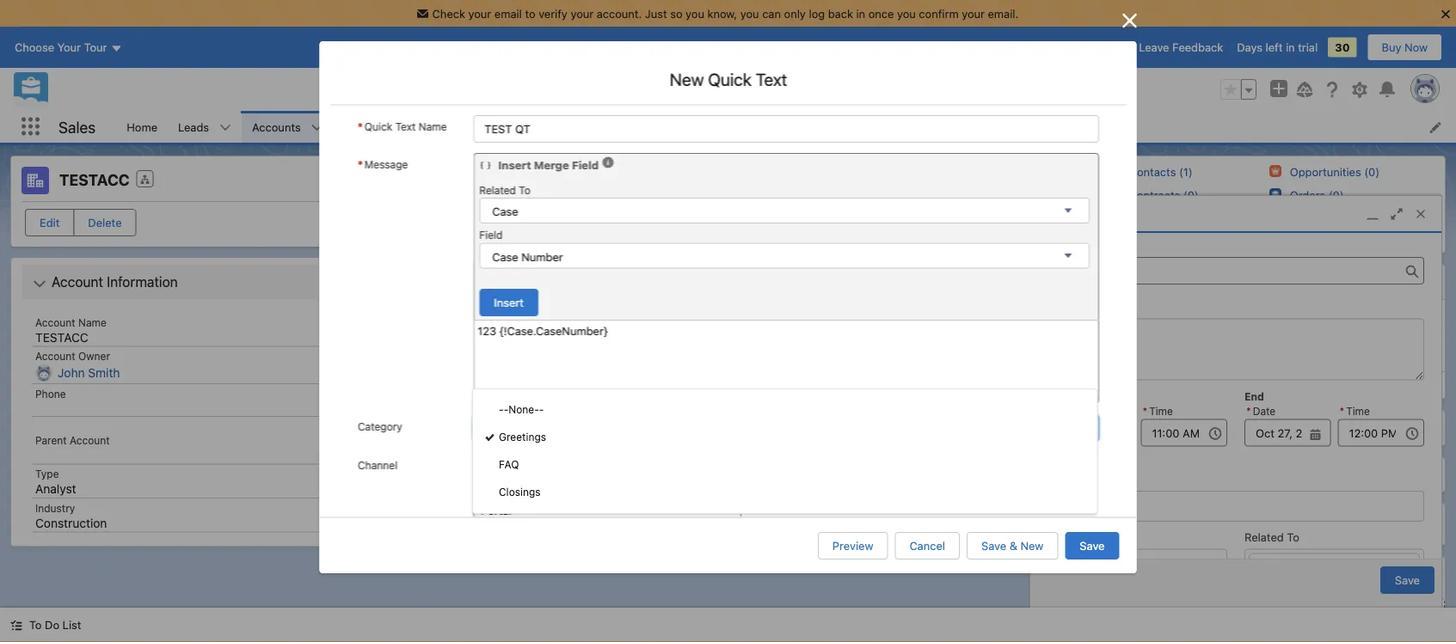 Task type: vqa. For each thing, say whether or not it's contained in the screenshot.
Search... in the left of the page
no



Task type: locate. For each thing, give the bounding box(es) containing it.
testacc down account name
[[35, 330, 88, 345]]

field up case number
[[479, 229, 502, 241]]

subject
[[1056, 244, 1094, 256]]

leads
[[178, 120, 209, 133]]

1 horizontal spatial sales
[[547, 173, 580, 189]]

number
[[521, 250, 563, 263]]

to left verify
[[525, 7, 536, 20]]

event
[[1100, 207, 1136, 220]]

0 horizontal spatial you
[[686, 7, 705, 20]]

new for new event
[[701, 214, 724, 227]]

0 vertical spatial contacts
[[344, 120, 391, 133]]

1 horizontal spatial a
[[490, 441, 496, 454]]

- right the 2023
[[504, 404, 509, 416]]

case inside popup button
[[492, 205, 518, 218]]

text default image
[[602, 157, 614, 169], [33, 277, 46, 291], [1421, 515, 1433, 527], [1421, 568, 1433, 580], [10, 620, 22, 632]]

new inside button
[[564, 214, 587, 227]]

0 horizontal spatial * time
[[1143, 406, 1174, 418]]

0 horizontal spatial in
[[857, 7, 866, 20]]

0 vertical spatial testacc
[[59, 171, 130, 189]]

• left the 2023
[[456, 392, 462, 405]]

your right check
[[469, 7, 492, 20]]

2 vertical spatial test
[[427, 336, 457, 351]]

email right an
[[493, 355, 520, 367]]

buy now
[[1383, 41, 1429, 54]]

greetings button
[[473, 416, 1099, 442]]

contacts inside contacts link
[[344, 120, 391, 133]]

confirm
[[919, 7, 959, 20]]

quick up message
[[364, 120, 392, 133]]

1 horizontal spatial (0)
[[1226, 421, 1244, 436]]

with
[[520, 441, 542, 454]]

1 horizontal spatial * time
[[1340, 406, 1371, 418]]

email
[[495, 7, 522, 20], [493, 355, 520, 367]]

list containing home
[[116, 111, 1457, 143]]

test for contact
[[1111, 311, 1138, 324]]

0 vertical spatial in
[[857, 7, 866, 20]]

notes
[[1140, 518, 1175, 532]]

testacc
[[59, 171, 130, 189], [35, 330, 88, 345]]

* left message
[[358, 158, 363, 170]]

verify
[[539, 7, 568, 20]]

opportunities for opportunities
[[434, 120, 505, 133]]

0 horizontal spatial quick
[[364, 120, 392, 133]]

2 horizontal spatial to
[[1288, 531, 1300, 544]]

date
[[1254, 406, 1276, 418]]

1 vertical spatial you
[[429, 441, 448, 454]]

owner
[[78, 351, 110, 363]]

0 horizontal spatial to
[[29, 619, 42, 632]]

greetings
[[486, 423, 537, 436], [499, 431, 546, 443]]

available
[[473, 459, 516, 471]]

2 your from the left
[[571, 7, 594, 20]]

quick down check your email to verify your account. just so you know, you can only log back in once you confirm your email.
[[708, 69, 752, 89]]

list
[[116, 111, 1457, 143]]

0 vertical spatial quick
[[708, 69, 752, 89]]

email inside test tasl you sent an email to
[[493, 355, 520, 367]]

--none-- link
[[473, 397, 1098, 424]]

tab list
[[381, 164, 1076, 198]]

all
[[1270, 233, 1283, 246], [869, 243, 882, 256], [919, 243, 932, 256], [994, 243, 1007, 256], [1280, 380, 1293, 392]]

name inside 'test event' dialog
[[1048, 531, 1079, 544]]

account for account information
[[52, 274, 103, 290]]

all right view
[[1280, 380, 1293, 392]]

cancel
[[910, 540, 946, 553]]

0 vertical spatial &
[[468, 306, 476, 319]]

3 - from the left
[[539, 404, 544, 416]]

& inside button
[[1010, 540, 1018, 553]]

1 case from the top
[[492, 205, 518, 218]]

test event
[[1069, 207, 1136, 220]]

john smith
[[58, 366, 120, 380]]

related inside 'test event' dialog
[[1245, 531, 1285, 544]]

test left event
[[1069, 207, 1097, 220]]

0 horizontal spatial opportunities
[[434, 120, 505, 133]]

0 horizontal spatial •
[[456, 392, 462, 405]]

insert up the details
[[498, 158, 531, 171]]

delete
[[88, 216, 122, 229]]

to inside 'test event' dialog
[[1288, 531, 1300, 544]]

* time
[[1143, 406, 1174, 418], [1340, 406, 1371, 418]]

related to down location text field
[[1245, 531, 1300, 544]]

0 vertical spatial opportunities
[[434, 120, 505, 133]]

1 vertical spatial field
[[479, 229, 502, 241]]

account inside dropdown button
[[52, 274, 103, 290]]

files
[[1140, 571, 1168, 585]]

* up 'opportunities (0)'
[[1143, 406, 1148, 418]]

tasl
[[460, 336, 489, 351]]

case down details link in the top left of the page
[[492, 205, 518, 218]]

0 horizontal spatial name
[[78, 317, 107, 329]]

edit
[[40, 216, 60, 229]]

0 vertical spatial case
[[492, 205, 518, 218]]

quick text name
[[364, 120, 447, 133]]

logged
[[451, 441, 487, 454]]

(0) for notes (0)
[[1179, 518, 1197, 532]]

in right left at the right of the page
[[1287, 41, 1296, 54]]

test for event
[[1069, 207, 1097, 220]]

status
[[381, 470, 1076, 483]]

account up account owner
[[35, 317, 75, 329]]

sales link
[[547, 164, 580, 198]]

0 horizontal spatial save button
[[1066, 533, 1120, 560]]

1 vertical spatial quick
[[364, 120, 392, 133]]

0 horizontal spatial your
[[469, 7, 492, 20]]

logged call image
[[398, 423, 418, 443]]

field
[[572, 158, 599, 171], [479, 229, 502, 241]]

leads list item
[[168, 111, 242, 143]]

--none--
[[499, 404, 544, 416]]

description
[[1048, 300, 1108, 313]]

0 vertical spatial insert
[[498, 158, 531, 171]]

this month
[[1006, 392, 1068, 405]]

filters: all time • all activities • all types
[[831, 243, 1038, 256]]

(0)
[[1226, 421, 1244, 436], [1179, 518, 1197, 532]]

test contact link
[[1111, 311, 1194, 324]]

1 vertical spatial test
[[1111, 311, 1138, 324]]

can
[[763, 7, 781, 20]]

0 horizontal spatial sales
[[59, 118, 96, 136]]

0 vertical spatial to
[[525, 7, 536, 20]]

0 horizontal spatial related to
[[479, 184, 530, 196]]

1 vertical spatial opportunities
[[1140, 421, 1222, 436]]

a right "log"
[[449, 214, 455, 227]]

orders (0) link
[[1291, 188, 1345, 202]]

save button inside 'test event' dialog
[[1381, 567, 1435, 595]]

1 horizontal spatial field
[[572, 158, 599, 171]]

1 vertical spatial &
[[1010, 540, 1018, 553]]

case
[[492, 205, 518, 218], [492, 250, 518, 263]]

you left logged on the bottom of page
[[429, 441, 448, 454]]

1 vertical spatial email
[[493, 355, 520, 367]]

case inside popup button
[[492, 250, 518, 263]]

* time for end
[[1340, 406, 1371, 418]]

group containing *
[[1245, 405, 1332, 447]]

save
[[982, 540, 1007, 553], [1080, 540, 1105, 553], [1396, 574, 1421, 587]]

delete button
[[73, 209, 136, 237]]

2 case from the top
[[492, 250, 518, 263]]

contacts image
[[1052, 556, 1072, 576]]

merge
[[534, 158, 569, 171]]

text up message
[[395, 120, 416, 133]]

0 horizontal spatial save
[[982, 540, 1007, 553]]

0 horizontal spatial (0)
[[1179, 518, 1197, 532]]

opportunities link
[[424, 111, 516, 143]]

save inside 'test event' dialog
[[1396, 574, 1421, 587]]

insert inside button
[[494, 296, 524, 309]]

1 horizontal spatial time
[[1347, 406, 1371, 418]]

1 vertical spatial in
[[1287, 41, 1296, 54]]

• right time
[[911, 243, 916, 256]]

save & new
[[982, 540, 1044, 553]]

1 horizontal spatial related
[[1245, 531, 1285, 544]]

preview
[[833, 540, 874, 553]]

0 horizontal spatial &
[[468, 306, 476, 319]]

buy now button
[[1368, 34, 1443, 61]]

test event dialog
[[1030, 195, 1443, 624]]

inverse image
[[1120, 10, 1141, 31]]

1 horizontal spatial name
[[418, 120, 447, 133]]

test up "email:"
[[1111, 311, 1138, 324]]

1 vertical spatial insert
[[494, 296, 524, 309]]

1 horizontal spatial test
[[1069, 207, 1097, 220]]

0 horizontal spatial time
[[1150, 406, 1174, 418]]

your right verify
[[571, 7, 594, 20]]

test for tasl
[[427, 336, 457, 351]]

1 your from the left
[[469, 7, 492, 20]]

log
[[426, 214, 446, 227]]

contacts up message
[[344, 120, 391, 133]]

None text field
[[473, 115, 1099, 143]]

0 vertical spatial test
[[1069, 207, 1097, 220]]

• right activities
[[985, 243, 990, 256]]

to down location text field
[[1288, 531, 1300, 544]]

contacts up contact
[[1140, 275, 1194, 289]]

marketing
[[611, 173, 674, 189]]

0 horizontal spatial contacts
[[344, 120, 391, 133]]

just
[[645, 7, 667, 20]]

field right 'merge'
[[572, 158, 599, 171]]

contacts list item
[[334, 111, 424, 143]]

activities
[[936, 243, 982, 256]]

test inside dialog
[[1069, 207, 1097, 220]]

group
[[1221, 79, 1257, 100], [1245, 405, 1332, 447]]

0 horizontal spatial a
[[449, 214, 455, 227]]

you right so
[[686, 7, 705, 20]]

accounts
[[252, 120, 301, 133]]

* date
[[1247, 406, 1276, 418]]

1 horizontal spatial &
[[1010, 540, 1018, 553]]

1 horizontal spatial related to
[[1245, 531, 1300, 544]]

related down text default icon
[[479, 184, 516, 196]]

you right once at top
[[898, 7, 916, 20]]

all left time
[[869, 243, 882, 256]]

email:
[[1109, 338, 1140, 351]]

a left call
[[490, 441, 496, 454]]

new for new quick text
[[670, 69, 704, 89]]

contracts (0)
[[1130, 188, 1199, 201]]

1 * time from the left
[[1143, 406, 1174, 418]]

2 horizontal spatial save
[[1396, 574, 1421, 587]]

all right time
[[919, 243, 932, 256]]

in right the back
[[857, 7, 866, 20]]

group inside 'test event' dialog
[[1245, 405, 1332, 447]]

* time for start
[[1143, 406, 1174, 418]]

None text field
[[1048, 420, 1135, 447], [1245, 420, 1332, 447], [1048, 420, 1135, 447], [1245, 420, 1332, 447]]

1 horizontal spatial your
[[571, 7, 594, 20]]

view
[[1252, 380, 1277, 392]]

1 vertical spatial text
[[395, 120, 416, 133]]

1 you from the top
[[429, 355, 448, 367]]

to left do
[[29, 619, 42, 632]]

2 horizontal spatial name
[[1048, 531, 1079, 544]]

- up with
[[539, 404, 544, 416]]

0 vertical spatial email
[[495, 7, 522, 20]]

account up account name
[[52, 274, 103, 290]]

all left the types
[[994, 243, 1007, 256]]

insert for insert
[[494, 296, 524, 309]]

october  •  2023
[[408, 392, 494, 405]]

* subject
[[1050, 244, 1094, 256]]

channel
[[358, 459, 397, 471]]

text down can
[[756, 69, 787, 89]]

new task
[[564, 214, 614, 227]]

sales down 'merge'
[[547, 173, 580, 189]]

you left can
[[741, 7, 760, 20]]

1 vertical spatial related
[[1245, 531, 1285, 544]]

*
[[358, 120, 363, 133], [358, 158, 363, 170], [1050, 244, 1055, 256], [1143, 406, 1148, 418], [1247, 406, 1252, 418], [1340, 406, 1345, 418]]

2 vertical spatial name
[[1048, 531, 1079, 544]]

1 horizontal spatial contacts
[[1140, 275, 1194, 289]]

1 horizontal spatial text
[[756, 69, 787, 89]]

0 horizontal spatial related
[[479, 184, 516, 196]]

& inside 'dropdown button'
[[468, 306, 476, 319]]

opportunities inside list item
[[434, 120, 505, 133]]

none-
[[509, 404, 539, 416]]

2 horizontal spatial your
[[962, 7, 985, 20]]

test inside test tasl you sent an email to
[[427, 336, 457, 351]]

1 horizontal spatial save button
[[1381, 567, 1435, 595]]

- left none-
[[499, 404, 504, 416]]

save button
[[1066, 533, 1120, 560], [1381, 567, 1435, 595]]

tab list containing details
[[381, 164, 1076, 198]]

* left subject
[[1050, 244, 1055, 256]]

account.
[[597, 7, 642, 20]]

show all (10) link
[[1238, 233, 1306, 246]]

contacts
[[344, 120, 391, 133], [1140, 275, 1194, 289]]

type
[[35, 469, 59, 481]]

1 horizontal spatial you
[[741, 7, 760, 20]]

2 vertical spatial to
[[29, 619, 42, 632]]

orders image
[[1270, 189, 1282, 201]]

left
[[1266, 41, 1283, 54]]

1 vertical spatial sales
[[547, 173, 580, 189]]

email left verify
[[495, 7, 522, 20]]

greetings inside 'popup button'
[[486, 423, 537, 436]]

test up sent
[[427, 336, 457, 351]]

2 horizontal spatial you
[[898, 7, 916, 20]]

faq
[[499, 459, 519, 471]]

1 vertical spatial (0)
[[1179, 518, 1197, 532]]

orders (0)
[[1291, 188, 1345, 201]]

1 vertical spatial group
[[1245, 405, 1332, 447]]

1 vertical spatial to
[[1288, 531, 1300, 544]]

group down days
[[1221, 79, 1257, 100]]

to right an
[[523, 355, 534, 367]]

quick
[[708, 69, 752, 89], [364, 120, 392, 133]]

all left (10)
[[1270, 233, 1283, 246]]

text default image inside to do list button
[[10, 620, 22, 632]]

opportunities
[[434, 120, 505, 133], [1140, 421, 1222, 436]]

1 horizontal spatial opportunities
[[1140, 421, 1222, 436]]

1 horizontal spatial quick
[[708, 69, 752, 89]]

1 vertical spatial save button
[[1381, 567, 1435, 595]]

2 horizontal spatial •
[[985, 243, 990, 256]]

1 vertical spatial to
[[523, 355, 534, 367]]

construction
[[35, 516, 107, 531]]

0 vertical spatial text
[[756, 69, 787, 89]]

case left number
[[492, 250, 518, 263]]

greetings up call
[[486, 423, 537, 436]]

text default image inside files element
[[1421, 568, 1433, 580]]

text default image inside the account information dropdown button
[[33, 277, 46, 291]]

2 you from the top
[[429, 441, 448, 454]]

1 vertical spatial case
[[492, 250, 518, 263]]

to right details link in the top left of the page
[[519, 184, 530, 196]]

1 time from the left
[[1150, 406, 1174, 418]]

1 vertical spatial related to
[[1245, 531, 1300, 544]]

insert for insert merge field
[[498, 158, 531, 171]]

to do list
[[29, 619, 81, 632]]

2 horizontal spatial test
[[1111, 311, 1138, 324]]

sales left home link
[[59, 118, 96, 136]]

1 vertical spatial contacts
[[1140, 275, 1194, 289]]

related down location text field
[[1245, 531, 1285, 544]]

you left sent
[[429, 355, 448, 367]]

2 * time from the left
[[1340, 406, 1371, 418]]

john
[[58, 366, 85, 380]]

cancel button
[[895, 533, 960, 560]]

opportunities (0) link
[[1291, 165, 1380, 179]]

group down view all
[[1245, 405, 1332, 447]]

2 time from the left
[[1347, 406, 1371, 418]]

testacc up the delete
[[59, 171, 130, 189]]

0 horizontal spatial test
[[427, 336, 457, 351]]

0 vertical spatial a
[[449, 214, 455, 227]]

account up john
[[35, 351, 75, 363]]

list item
[[628, 111, 699, 143]]

1 horizontal spatial save
[[1080, 540, 1105, 553]]

smith
[[88, 366, 120, 380]]

1 horizontal spatial to
[[519, 184, 530, 196]]

0 vertical spatial you
[[429, 355, 448, 367]]

insert down case number
[[494, 296, 524, 309]]

a inside button
[[449, 214, 455, 227]]

1 vertical spatial a
[[490, 441, 496, 454]]

save & new button
[[967, 533, 1059, 560]]

0 vertical spatial related
[[479, 184, 516, 196]]

0 vertical spatial (0)
[[1226, 421, 1244, 436]]

an
[[477, 355, 489, 367]]

related to down text default icon
[[479, 184, 530, 196]]

your left email.
[[962, 7, 985, 20]]



Task type: describe. For each thing, give the bounding box(es) containing it.
account owner
[[35, 351, 110, 363]]

Location text field
[[1048, 491, 1425, 522]]

* left 'date'
[[1247, 406, 1252, 418]]

3 you from the left
[[898, 7, 916, 20]]

Enter a greeting, note, or an answer to a question... text field
[[473, 321, 1099, 403]]

leave feedback
[[1140, 41, 1224, 54]]

contacts for contacts (1)
[[1140, 275, 1194, 289]]

0 horizontal spatial field
[[479, 229, 502, 241]]

preview button
[[818, 533, 888, 560]]

0 vertical spatial name
[[418, 120, 447, 133]]

insert button
[[479, 289, 538, 317]]

2 - from the left
[[504, 404, 509, 416]]

account information
[[52, 274, 178, 290]]

case for case
[[492, 205, 518, 218]]

0 vertical spatial field
[[572, 158, 599, 171]]

greetings down --none--
[[499, 431, 546, 443]]

leads link
[[168, 111, 220, 143]]

all for filters:
[[869, 243, 882, 256]]

analyst
[[35, 482, 76, 497]]

log a call
[[426, 214, 477, 227]]

filters:
[[831, 243, 866, 256]]

test contact
[[1111, 311, 1194, 324]]

save inside button
[[982, 540, 1007, 553]]

show
[[1238, 233, 1267, 246]]

1 horizontal spatial •
[[911, 243, 916, 256]]

1 - from the left
[[499, 404, 504, 416]]

you inside test tasl you sent an email to
[[429, 355, 448, 367]]

case for case number
[[492, 250, 518, 263]]

account right parent
[[70, 435, 110, 447]]

call
[[458, 214, 477, 227]]

(1)
[[1197, 275, 1213, 289]]

new event
[[701, 214, 757, 227]]

feedback
[[1173, 41, 1224, 54]]

upcoming & overdue
[[408, 306, 526, 319]]

month
[[1032, 392, 1068, 405]]

contracts (0) link
[[1130, 188, 1199, 202]]

list
[[62, 619, 81, 632]]

upcoming
[[408, 306, 465, 319]]

trial
[[1299, 41, 1319, 54]]

view all link
[[1099, 372, 1446, 399]]

start
[[1048, 391, 1074, 403]]

& for new
[[1010, 540, 1018, 553]]

new for new task
[[564, 214, 587, 227]]

contacts link
[[334, 111, 401, 143]]

0 vertical spatial group
[[1221, 79, 1257, 100]]

case button
[[479, 198, 1090, 224]]

0 vertical spatial save button
[[1066, 533, 1120, 560]]

& for overdue
[[468, 306, 476, 319]]

all for view
[[1280, 380, 1293, 392]]

home
[[127, 120, 158, 133]]

* down view all link
[[1340, 406, 1345, 418]]

account for account owner
[[35, 351, 75, 363]]

account information button
[[25, 268, 344, 296]]

opportunities list item
[[424, 111, 538, 143]]

contacts (1) link
[[1130, 165, 1193, 179]]

* left quick text name
[[358, 120, 363, 133]]

buy
[[1383, 41, 1402, 54]]

accounts link
[[242, 111, 311, 143]]

1 you from the left
[[686, 7, 705, 20]]

all for show
[[1270, 233, 1283, 246]]

check your email to verify your account. just so you know, you can only log back in once you confirm your email.
[[433, 7, 1019, 20]]

time for end
[[1347, 406, 1371, 418]]

test tasl link
[[427, 336, 489, 351]]

end
[[1245, 391, 1265, 403]]

Description text field
[[1048, 319, 1425, 381]]

know,
[[708, 7, 738, 20]]

3 your from the left
[[962, 7, 985, 20]]

you logged a call with
[[429, 441, 545, 454]]

upcoming & overdue button
[[381, 299, 1075, 326]]

days
[[1238, 41, 1263, 54]]

(10)
[[1286, 233, 1306, 246]]

john smith link
[[58, 366, 120, 381]]

now
[[1405, 41, 1429, 54]]

0 vertical spatial to
[[519, 184, 530, 196]]

only
[[784, 7, 806, 20]]

parent account
[[35, 435, 110, 447]]

test contact element
[[1099, 307, 1446, 366]]

closings
[[499, 486, 541, 498]]

0 vertical spatial related to
[[479, 184, 530, 196]]

email: phone:
[[1109, 338, 1145, 364]]

text default image
[[479, 160, 491, 172]]

log
[[809, 7, 825, 20]]

opportunities for opportunities (0)
[[1140, 421, 1222, 436]]

opportunities image
[[1270, 165, 1282, 177]]

so
[[671, 7, 683, 20]]

files element
[[1098, 557, 1447, 643]]

account for account name
[[35, 317, 75, 329]]

new quick text
[[670, 69, 787, 89]]

1 vertical spatial testacc
[[35, 330, 88, 345]]

call
[[499, 441, 517, 454]]

details
[[473, 173, 516, 189]]

2 you from the left
[[741, 7, 760, 20]]

to inside button
[[29, 619, 42, 632]]

phone
[[35, 388, 66, 400]]

event
[[727, 214, 757, 227]]

closings link
[[473, 479, 1098, 507]]

1 vertical spatial name
[[78, 317, 107, 329]]

october
[[408, 392, 453, 405]]

insert merge field
[[498, 158, 599, 171]]

category
[[358, 421, 402, 433]]

accounts list item
[[242, 111, 334, 143]]

1 horizontal spatial in
[[1287, 41, 1296, 54]]

edit button
[[25, 209, 74, 237]]

time
[[885, 243, 908, 256]]

email.
[[988, 7, 1019, 20]]

related to inside 'test event' dialog
[[1245, 531, 1300, 544]]

check
[[433, 7, 466, 20]]

task
[[591, 214, 614, 227]]

0 horizontal spatial text
[[395, 120, 416, 133]]

message
[[364, 158, 408, 170]]

phone:
[[1109, 351, 1145, 364]]

account name
[[35, 317, 107, 329]]

contact
[[1142, 311, 1194, 324]]

time for start
[[1150, 406, 1174, 418]]

leave feedback link
[[1140, 41, 1224, 54]]

home link
[[116, 111, 168, 143]]

contacts (1)
[[1130, 165, 1193, 178]]

contacts for contacts
[[344, 120, 391, 133]]

edit industry image
[[321, 517, 333, 529]]

0 vertical spatial sales
[[59, 118, 96, 136]]

show all (10)
[[1238, 233, 1306, 246]]

faq link
[[473, 452, 1098, 479]]

(0) for opportunities (0)
[[1226, 421, 1244, 436]]

details link
[[473, 164, 516, 198]]

sent
[[451, 355, 474, 367]]

notes (0)
[[1140, 518, 1197, 532]]

to inside test tasl you sent an email to
[[523, 355, 534, 367]]



